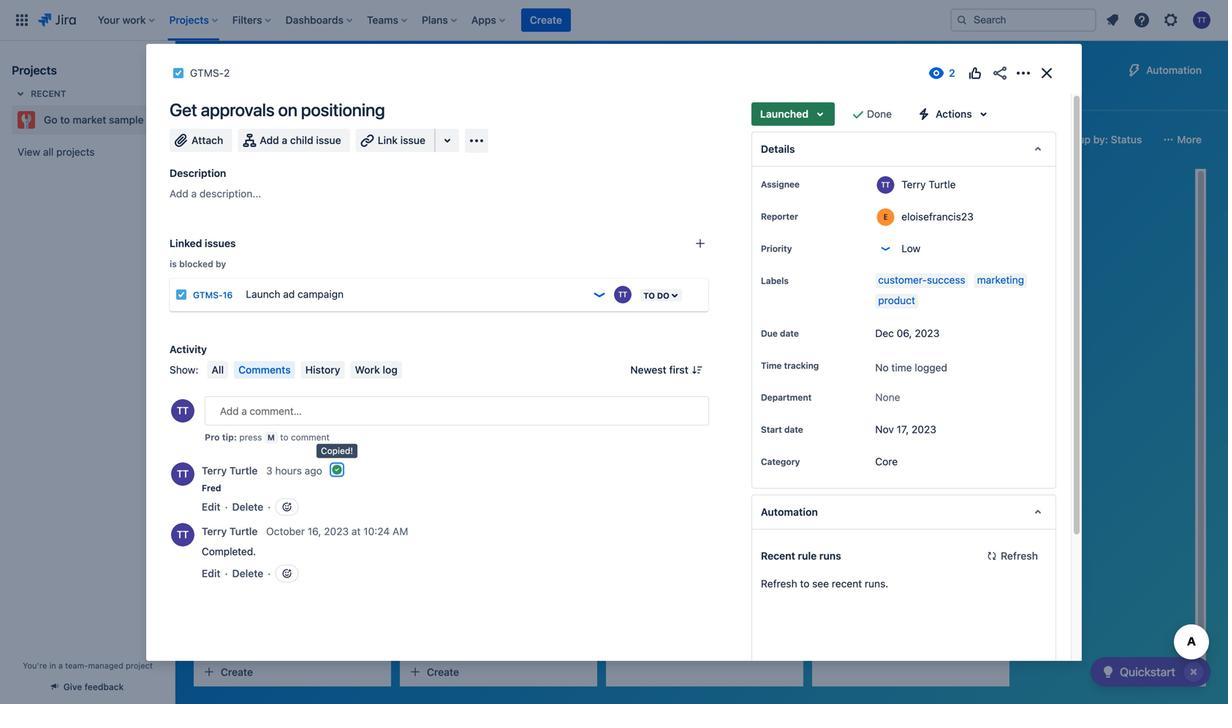 Task type: vqa. For each thing, say whether or not it's contained in the screenshot.
Upgrade BUTTON
no



Task type: locate. For each thing, give the bounding box(es) containing it.
oct for 10 oct
[[645, 275, 663, 284]]

1 horizontal spatial nov
[[876, 423, 894, 435]]

turtle inside popup button
[[230, 525, 258, 538]]

1 gtms-16 from the left
[[193, 290, 233, 300]]

21
[[254, 502, 264, 512]]

automation up kendallparks02 "image" at bottom right
[[761, 506, 818, 518]]

1 down launch ad campaign link
[[442, 316, 447, 328]]

launched for launched
[[761, 108, 809, 120]]

0 vertical spatial 0
[[433, 316, 439, 328]]

add for add a description...
[[170, 188, 189, 200]]

gtms-16 down 16 nov
[[224, 290, 264, 301]]

edit
[[202, 501, 221, 513], [202, 568, 221, 580]]

show subtasks image down gtms-17
[[242, 401, 260, 418]]

1 horizontal spatial oct
[[645, 275, 663, 284]]

automation right the "automation" image
[[1147, 64, 1202, 76]]

0 for 0 / 1
[[433, 316, 439, 328]]

1 low image from the top
[[344, 290, 355, 301]]

show subtasks image
[[447, 313, 465, 331], [242, 401, 260, 418]]

1 horizontal spatial go
[[222, 60, 245, 80]]

add down description
[[170, 188, 189, 200]]

date for due date
[[780, 328, 799, 339]]

1 vertical spatial to
[[60, 114, 70, 126]]

work
[[355, 364, 380, 376]]

1 horizontal spatial on
[[893, 219, 905, 231]]

due date: 16 november 2023 element
[[209, 268, 251, 279]]

terry turtle up with
[[202, 525, 258, 538]]

gtms-2 inside get approvals on positioning dialog
[[190, 67, 230, 79]]

0 horizontal spatial eloisefrancis23 image
[[360, 677, 377, 694]]

add left child
[[260, 134, 279, 146]]

turtle inside dropdown button
[[230, 465, 258, 477]]

create banner
[[0, 0, 1229, 41]]

terry down details element
[[902, 178, 926, 191]]

you're
[[23, 661, 47, 671]]

launched down 'new'
[[761, 108, 809, 120]]

launched up more information about this user image
[[834, 182, 881, 191]]

launched inside 'dropdown button'
[[761, 108, 809, 120]]

1 vertical spatial more information about this user image
[[171, 463, 195, 486]]

gtms- for gtms-24 link
[[224, 680, 254, 690]]

0 vertical spatial sample
[[326, 60, 382, 80]]

0 horizontal spatial issue
[[316, 134, 341, 146]]

turtle up with
[[230, 525, 258, 538]]

gtms- for gtms-6 "link"
[[636, 293, 666, 303]]

gtms-16
[[193, 290, 233, 300], [224, 290, 264, 301]]

issue
[[316, 134, 341, 146], [401, 134, 426, 146]]

2 vertical spatial a
[[58, 661, 63, 671]]

issue inside add a child issue button
[[316, 134, 341, 146]]

1 horizontal spatial automation
[[1147, 64, 1202, 76]]

1 edit from the top
[[202, 501, 221, 513]]

low image
[[344, 290, 355, 301], [344, 679, 355, 691]]

copy link to issue image
[[227, 67, 239, 78]]

1 vertical spatial edit
[[202, 568, 221, 580]]

delete down completed. at the left of the page
[[232, 568, 264, 580]]

1 vertical spatial 1
[[442, 316, 447, 328]]

edit button for fred
[[202, 500, 221, 515]]

edit button down completed. at the left of the page
[[202, 566, 221, 581]]

due
[[761, 328, 778, 339]]

1 vertical spatial nov
[[876, 423, 894, 435]]

positioning inside dialog
[[301, 99, 385, 120]]

2 edit button from the top
[[202, 566, 221, 581]]

terry turtle up eloisefrancis23
[[902, 178, 956, 191]]

delete for completed.
[[232, 568, 264, 580]]

0 vertical spatial turtle
[[929, 178, 956, 191]]

more information about this user image up more information about this user image
[[877, 176, 895, 194]]

0 for 0 / 3
[[227, 403, 233, 415]]

no
[[876, 362, 889, 374]]

gtms-7 link
[[636, 386, 672, 398]]

gtms-2 up summary on the top left of the page
[[190, 67, 230, 79]]

terry turtle image right campaign
[[360, 287, 377, 304]]

0 vertical spatial go to market sample
[[222, 60, 382, 80]]

16
[[221, 269, 231, 278], [223, 290, 233, 300], [254, 290, 264, 301]]

2 vertical spatial terry
[[202, 525, 227, 538]]

sample up calendar
[[326, 60, 382, 80]]

delete button down completed. at the left of the page
[[232, 566, 264, 581]]

dismiss quickstart image
[[1183, 660, 1206, 684]]

0 horizontal spatial sample
[[109, 114, 144, 126]]

a right in
[[58, 661, 63, 671]]

0 horizontal spatial 0
[[227, 403, 233, 415]]

get approvals on positioning up low
[[825, 219, 960, 231]]

done image
[[850, 105, 867, 123]]

delete button up terry turtle popup button
[[232, 500, 264, 515]]

0 vertical spatial gtms-2
[[190, 67, 230, 79]]

gtms-7
[[636, 387, 672, 397]]

assignee
[[761, 179, 800, 189]]

2 up dec at the top right of the page
[[873, 311, 878, 321]]

turtle up eloisefrancis23
[[929, 178, 956, 191]]

give
[[63, 682, 82, 692]]

3 down gtms-17
[[236, 403, 242, 415]]

1 vertical spatial low image
[[344, 679, 355, 691]]

terry
[[902, 178, 926, 191], [202, 465, 227, 477], [202, 525, 227, 538]]

1 vertical spatial eloisefrancis23 image
[[566, 431, 584, 448]]

0 vertical spatial edit
[[202, 501, 221, 513]]

terry turtle image down marketing link
[[979, 307, 996, 325]]

by
[[216, 259, 226, 269]]

to right copy link to issue 'icon'
[[249, 60, 264, 80]]

1 vertical spatial 2023
[[912, 423, 937, 435]]

1 up more information about this user image
[[887, 180, 891, 192]]

approvals down launched 1
[[845, 219, 890, 231]]

1 horizontal spatial approvals
[[845, 219, 890, 231]]

1 horizontal spatial go to market sample
[[222, 60, 382, 80]]

a down description
[[191, 188, 197, 200]]

market up board on the left top of page
[[268, 60, 322, 80]]

project
[[126, 661, 153, 671]]

child
[[290, 134, 314, 146]]

documentation
[[244, 445, 315, 457]]

due date: 16 november 2023 image
[[209, 268, 221, 279]]

details
[[761, 143, 795, 155]]

show subtasks image down launch ad campaign link
[[447, 313, 465, 331]]

date right start
[[785, 424, 804, 435]]

2023 right 06,
[[915, 327, 940, 339]]

calendar
[[341, 92, 384, 104]]

gtms-17
[[224, 381, 264, 391]]

3 inside get approvals on positioning dialog
[[266, 465, 273, 477]]

pro
[[205, 432, 220, 442]]

1 vertical spatial 2
[[873, 311, 878, 321]]

24
[[254, 680, 265, 690]]

0 vertical spatial positioning
[[301, 99, 385, 120]]

gtms-16 down due date: 16 november 2023 icon
[[193, 290, 233, 300]]

0 horizontal spatial market
[[73, 114, 106, 126]]

0 vertical spatial on
[[278, 99, 297, 120]]

m
[[268, 433, 275, 442]]

check image
[[1100, 663, 1117, 681]]

to inside get approvals on positioning dialog
[[280, 432, 289, 442]]

sample
[[326, 60, 382, 80], [109, 114, 144, 126]]

0 horizontal spatial 2
[[224, 67, 230, 79]]

0 horizontal spatial add
[[170, 188, 189, 200]]

done
[[867, 108, 892, 120]]

search image
[[957, 14, 968, 26]]

0 down launch ad campaign link
[[433, 316, 439, 328]]

go to market sample up view all projects link
[[44, 114, 144, 126]]

go down recent
[[44, 114, 58, 126]]

customer-success
[[879, 274, 966, 286]]

0 vertical spatial eloisefrancis23 image
[[566, 636, 584, 653]]

0 horizontal spatial nov
[[233, 269, 251, 278]]

a for child
[[282, 134, 288, 146]]

1 issue from the left
[[316, 134, 341, 146]]

2 gtms-16 from the left
[[224, 290, 264, 301]]

terry turtle button
[[202, 464, 260, 478]]

feedback
[[85, 682, 124, 692]]

1 horizontal spatial market
[[268, 60, 322, 80]]

get up attach button at the left top
[[170, 99, 197, 120]]

0 horizontal spatial on
[[278, 99, 297, 120]]

1 vertical spatial show subtasks image
[[242, 401, 260, 418]]

17,
[[897, 423, 909, 435]]

core
[[876, 456, 898, 468]]

1 delete button from the top
[[232, 500, 264, 515]]

menu bar
[[204, 361, 405, 379]]

/ down launch ad campaign link
[[439, 316, 442, 328]]

task image down due date: 16 november 2023 image
[[206, 290, 218, 301]]

1 vertical spatial delete button
[[232, 566, 264, 581]]

1 horizontal spatial a
[[191, 188, 197, 200]]

0 vertical spatial automation
[[1147, 64, 1202, 76]]

view all projects link
[[12, 139, 164, 165]]

approvals up the search board text box
[[201, 99, 275, 120]]

terry up fred
[[202, 465, 227, 477]]

dev
[[252, 539, 269, 551]]

2023
[[915, 327, 940, 339], [912, 423, 937, 435], [324, 525, 349, 538]]

1 horizontal spatial sample
[[326, 60, 382, 80]]

get down launched 1
[[825, 219, 842, 231]]

automation inside "automation" button
[[1147, 64, 1202, 76]]

nov
[[233, 269, 251, 278], [876, 423, 894, 435]]

launch
[[246, 288, 280, 300]]

0 vertical spatial delete
[[232, 501, 264, 513]]

product link
[[876, 294, 919, 309]]

nov inside get approvals on positioning dialog
[[876, 423, 894, 435]]

automation image
[[1126, 61, 1144, 79]]

eloisefrancis23 image
[[566, 636, 584, 653], [360, 677, 377, 694]]

link an issue image
[[695, 238, 706, 249]]

more information about this user image
[[877, 176, 895, 194], [171, 463, 195, 486], [171, 523, 195, 547]]

time
[[761, 361, 782, 371]]

3 left 'hours'
[[266, 465, 273, 477]]

medium image
[[756, 521, 768, 533]]

nov left 17,
[[876, 423, 894, 435]]

edit down completed. at the left of the page
[[202, 568, 221, 580]]

newest
[[631, 364, 667, 376]]

1 vertical spatial sample
[[109, 114, 144, 126]]

terry for october 16, 2023 at 10:24 am
[[202, 525, 227, 538]]

1 delete from the top
[[232, 501, 264, 513]]

gtms- for gtms-2 link
[[190, 67, 224, 79]]

delete up terry turtle popup button
[[232, 501, 264, 513]]

1 vertical spatial date
[[785, 424, 804, 435]]

terry turtle
[[902, 178, 956, 191], [202, 465, 258, 477], [202, 525, 258, 538]]

with
[[230, 539, 249, 551]]

2 low image from the top
[[344, 679, 355, 691]]

2 up summary on the top left of the page
[[224, 67, 230, 79]]

1 horizontal spatial gtms-2
[[843, 311, 878, 321]]

0 horizontal spatial approvals
[[201, 99, 275, 120]]

0 down gtms-17
[[227, 403, 233, 415]]

delete button for completed.
[[232, 566, 264, 581]]

time tracking
[[761, 361, 819, 371]]

0 horizontal spatial go to market sample
[[44, 114, 144, 126]]

0 vertical spatial delete button
[[232, 500, 264, 515]]

oct inside the due date: 10 october 2023 element
[[645, 275, 663, 284]]

0 vertical spatial approvals
[[201, 99, 275, 120]]

on inside get approvals on positioning dialog
[[278, 99, 297, 120]]

2 delete from the top
[[232, 568, 264, 580]]

gtms-2 link
[[190, 64, 230, 82]]

all button
[[207, 361, 228, 379]]

2 delete button from the top
[[232, 566, 264, 581]]

issues link
[[790, 85, 827, 111]]

launched
[[761, 108, 809, 120], [834, 182, 881, 191]]

0 horizontal spatial automation
[[761, 506, 818, 518]]

edit down fred
[[202, 501, 221, 513]]

terry inside terry turtle popup button
[[202, 525, 227, 538]]

oct
[[438, 269, 455, 278], [645, 275, 663, 284]]

2023 right 17,
[[912, 423, 937, 435]]

task image left gtms-24 link
[[206, 679, 218, 691]]

edit button for completed.
[[202, 566, 221, 581]]

link web pages and more image
[[439, 132, 456, 149]]

managed
[[88, 661, 123, 671]]

gtms-16 link down 16 nov
[[224, 289, 264, 302]]

2 edit from the top
[[202, 568, 221, 580]]

2 vertical spatial more information about this user image
[[171, 523, 195, 547]]

1 vertical spatial gtms-2
[[843, 311, 878, 321]]

2 issue from the left
[[401, 134, 426, 146]]

terry up blitz
[[202, 525, 227, 538]]

issue right the link
[[401, 134, 426, 146]]

create button inside primary element
[[521, 8, 571, 32]]

gtms-2 up dec at the top right of the page
[[843, 311, 878, 321]]

market
[[268, 60, 322, 80], [73, 114, 106, 126]]

Add a comment… field
[[205, 396, 709, 426]]

edit button down fred
[[202, 500, 221, 515]]

due date: 11 october 2023 image
[[415, 268, 427, 279]]

terry turtle down 'update'
[[202, 465, 258, 477]]

0 vertical spatial date
[[780, 328, 799, 339]]

1 vertical spatial eloisefrancis23 image
[[360, 677, 377, 694]]

due date: 11 october 2023 image
[[415, 268, 427, 279]]

1 vertical spatial positioning
[[908, 219, 960, 231]]

1 vertical spatial edit button
[[202, 566, 221, 581]]

tab list
[[184, 85, 1070, 111]]

/ down gtms-17
[[233, 403, 236, 415]]

launch ad campaign
[[246, 288, 344, 300]]

2 eloisefrancis23 image from the top
[[566, 431, 584, 448]]

0 vertical spatial get approvals on positioning
[[170, 99, 385, 120]]

add for add a child issue
[[260, 134, 279, 146]]

positioning up low
[[908, 219, 960, 231]]

0 horizontal spatial positioning
[[301, 99, 385, 120]]

is
[[170, 259, 177, 269]]

0 horizontal spatial get approvals on positioning
[[170, 99, 385, 120]]

0 vertical spatial 2
[[224, 67, 230, 79]]

delete button
[[232, 500, 264, 515], [232, 566, 264, 581]]

and
[[659, 219, 676, 231]]

market up view all projects link
[[73, 114, 106, 126]]

create button
[[521, 8, 571, 32], [197, 660, 388, 684], [404, 660, 594, 684]]

get approvals on positioning up add a child issue button
[[170, 99, 385, 120]]

nov right by
[[233, 269, 251, 278]]

2 vertical spatial 2023
[[324, 525, 349, 538]]

0 vertical spatial edit button
[[202, 500, 221, 515]]

due date: 10 october 2023 element
[[622, 274, 663, 285]]

due date: 10 october 2023 image
[[622, 274, 633, 285], [622, 274, 633, 285]]

details element
[[752, 132, 1057, 167]]

go to market sample up board on the left top of page
[[222, 60, 382, 80]]

1 horizontal spatial to
[[249, 60, 264, 80]]

0 vertical spatial add
[[260, 134, 279, 146]]

1 horizontal spatial 0
[[433, 316, 439, 328]]

1 horizontal spatial show subtasks image
[[447, 313, 465, 331]]

link
[[378, 134, 398, 146]]

1 vertical spatial add
[[170, 188, 189, 200]]

eloisefrancis23 image
[[566, 287, 584, 304], [566, 431, 584, 448]]

task image right priority: low 'image'
[[619, 293, 630, 304]]

gtms-24
[[224, 680, 265, 690]]

1 eloisefrancis23 image from the top
[[566, 287, 584, 304]]

1 vertical spatial 0
[[227, 403, 233, 415]]

launch ad campaign link
[[240, 280, 587, 309]]

0 horizontal spatial launched
[[761, 108, 809, 120]]

0 vertical spatial a
[[282, 134, 288, 146]]

kendallparks02 image
[[772, 519, 790, 536]]

go up summary on the top left of the page
[[222, 60, 245, 80]]

issue right child
[[316, 134, 341, 146]]

more information about this user image
[[877, 208, 895, 226]]

add people image
[[414, 131, 432, 148]]

update documentation for feature update
[[206, 445, 330, 472]]

1 vertical spatial go
[[44, 114, 58, 126]]

1 horizontal spatial get
[[825, 219, 842, 231]]

0 vertical spatial eloisefrancis23 image
[[566, 287, 584, 304]]

a left child
[[282, 134, 288, 146]]

start
[[761, 424, 782, 435]]

launched for launched 1
[[834, 182, 881, 191]]

1 vertical spatial delete
[[232, 568, 264, 580]]

2 horizontal spatial create
[[530, 14, 562, 26]]

on up add a child issue button
[[278, 99, 297, 120]]

get inside dialog
[[170, 99, 197, 120]]

positioning up child
[[301, 99, 385, 120]]

terry turtle inside terry turtle popup button
[[202, 525, 258, 538]]

update
[[243, 460, 276, 472]]

gtms-6
[[636, 293, 672, 303]]

description
[[170, 167, 226, 179]]

all
[[212, 364, 224, 376]]

tracking
[[784, 361, 819, 371]]

1 horizontal spatial issue
[[401, 134, 426, 146]]

on up low
[[893, 219, 905, 231]]

1 edit button from the top
[[202, 500, 221, 515]]

date right due
[[780, 328, 799, 339]]

history button
[[301, 361, 345, 379]]

terry inside terry turtle dropdown button
[[202, 465, 227, 477]]

terry turtle image
[[360, 287, 377, 304], [979, 307, 996, 325]]

17
[[254, 381, 264, 391]]

0 horizontal spatial /
[[233, 403, 236, 415]]

gtms- inside "link"
[[636, 293, 666, 303]]

5
[[248, 180, 254, 192]]

more information about this user image for october 16, 2023 at 10:24 am
[[171, 523, 195, 547]]

success
[[927, 274, 966, 286]]

turtle down 'update'
[[230, 465, 258, 477]]

sample up view all projects link
[[109, 114, 144, 126]]

to right m
[[280, 432, 289, 442]]

task image left gtms-7 link
[[619, 386, 630, 398]]

terry turtle inside terry turtle dropdown button
[[202, 465, 258, 477]]

linked
[[170, 237, 202, 249]]

comments
[[239, 364, 291, 376]]

dec
[[876, 327, 894, 339]]

turtle for 3 hours ago
[[230, 465, 258, 477]]

menu bar containing all
[[204, 361, 405, 379]]

issues
[[793, 92, 824, 104]]

0 horizontal spatial oct
[[438, 269, 455, 278]]

none
[[876, 391, 901, 403]]

1 horizontal spatial add
[[260, 134, 279, 146]]

1 vertical spatial terry
[[202, 465, 227, 477]]

oct inside due date: 11 october 2023 "element"
[[438, 269, 455, 278]]

october
[[266, 525, 305, 538]]

more information about this user image left fred
[[171, 463, 195, 486]]

do
[[229, 182, 242, 191]]

1 horizontal spatial create
[[427, 666, 459, 678]]

0 vertical spatial low image
[[344, 290, 355, 301]]

2 vertical spatial to
[[280, 432, 289, 442]]

board
[[259, 92, 288, 104]]

0 vertical spatial 3
[[236, 403, 242, 415]]

to do 5
[[216, 180, 254, 192]]

1 horizontal spatial /
[[439, 316, 442, 328]]

1 vertical spatial a
[[191, 188, 197, 200]]

0 horizontal spatial go
[[44, 114, 58, 126]]

newest first button
[[622, 361, 709, 379]]

jira image
[[38, 11, 76, 29], [38, 11, 76, 29]]

turtle for october 16, 2023 at 10:24 am
[[230, 525, 258, 538]]

priority: low image
[[593, 287, 607, 302]]

0 vertical spatial terry turtle image
[[360, 287, 377, 304]]

oct right 11
[[438, 269, 455, 278]]

2023 left at
[[324, 525, 349, 538]]

automation inside automation element
[[761, 506, 818, 518]]

add inside add a child issue button
[[260, 134, 279, 146]]

delete for fred
[[232, 501, 264, 513]]

a inside button
[[282, 134, 288, 146]]

to down recent
[[60, 114, 70, 126]]

0 vertical spatial /
[[439, 316, 442, 328]]

oct right 10
[[645, 275, 663, 284]]

launched inside launched 1
[[834, 182, 881, 191]]

more information about this user image left blitz
[[171, 523, 195, 547]]

get
[[170, 99, 197, 120], [825, 219, 842, 231]]

task image
[[173, 67, 184, 79], [206, 290, 218, 301], [619, 293, 630, 304], [619, 386, 630, 398], [206, 679, 218, 691]]



Task type: describe. For each thing, give the bounding box(es) containing it.
1 horizontal spatial eloisefrancis23 image
[[566, 636, 584, 653]]

terry turtle for 3 hours ago
[[202, 465, 258, 477]]

you're in a team-managed project
[[23, 661, 153, 671]]

0 horizontal spatial show subtasks image
[[242, 401, 260, 418]]

16 inside get approvals on positioning dialog
[[223, 290, 233, 300]]

log
[[383, 364, 398, 376]]

a for description...
[[191, 188, 197, 200]]

task image for gtms-16
[[206, 290, 218, 301]]

2023 for 06,
[[915, 327, 940, 339]]

medium image
[[777, 386, 788, 398]]

due date: 11 october 2023 element
[[415, 268, 455, 279]]

marketing link
[[975, 274, 1028, 288]]

product and marketing kickoff meeting
[[619, 219, 761, 246]]

automation element
[[752, 495, 1057, 530]]

add a child issue
[[260, 134, 341, 146]]

for
[[317, 445, 330, 457]]

labels
[[761, 276, 789, 286]]

marketing
[[679, 219, 726, 231]]

priority
[[761, 244, 792, 254]]

0 / 1
[[433, 316, 447, 328]]

edit for fred
[[202, 501, 221, 513]]

11
[[427, 269, 435, 278]]

go to market sample link
[[12, 105, 158, 135]]

history
[[305, 364, 340, 376]]

summary link
[[193, 85, 245, 111]]

primary element
[[9, 0, 939, 41]]

issue inside link issue button
[[401, 134, 426, 146]]

blitz
[[206, 539, 227, 551]]

nov 17, 2023
[[876, 423, 937, 435]]

work log button
[[351, 361, 402, 379]]

gtms-16 inside get approvals on positioning dialog
[[193, 290, 233, 300]]

add app image
[[468, 132, 486, 150]]

newest first
[[631, 364, 689, 376]]

/ for 3
[[233, 403, 236, 415]]

terry turtle for october 16, 2023 at 10:24 am
[[202, 525, 258, 538]]

issue type: task image
[[176, 289, 187, 301]]

3 hours ago
[[266, 465, 322, 477]]

11 oct
[[427, 269, 455, 278]]

1 horizontal spatial terry turtle image
[[979, 307, 996, 325]]

due date
[[761, 328, 799, 339]]

close image
[[1039, 64, 1056, 82]]

to
[[216, 182, 227, 191]]

approvals inside get approvals on positioning dialog
[[201, 99, 275, 120]]

task image for gtms-24
[[206, 679, 218, 691]]

work log
[[355, 364, 398, 376]]

projects
[[56, 146, 95, 158]]

customer-
[[879, 274, 927, 286]]

tip:
[[222, 432, 237, 442]]

due date: 16 november 2023 image
[[209, 268, 221, 279]]

department
[[761, 392, 812, 403]]

low image for gtms-24
[[344, 679, 355, 691]]

edit for completed.
[[202, 568, 221, 580]]

Search board text field
[[195, 129, 306, 150]]

06,
[[897, 327, 912, 339]]

product
[[879, 294, 916, 306]]

0 vertical spatial more information about this user image
[[877, 176, 895, 194]]

low image for gtms-16
[[344, 290, 355, 301]]

1 horizontal spatial get approvals on positioning
[[825, 219, 960, 231]]

16,
[[308, 525, 321, 538]]

delete button for fred
[[232, 500, 264, 515]]

more information about this user image for 3 hours ago
[[171, 463, 195, 486]]

at
[[352, 525, 361, 538]]

vote options: no one has voted for this issue yet. image
[[967, 64, 984, 82]]

16 nov
[[221, 269, 251, 278]]

0 horizontal spatial 1
[[442, 316, 447, 328]]

add reaction image
[[281, 568, 293, 580]]

get approvals on positioning dialog
[[146, 44, 1082, 704]]

pro tip: press m to comment
[[205, 432, 330, 442]]

activity
[[170, 343, 207, 355]]

task image left gtms-2 link
[[173, 67, 184, 79]]

kickoff
[[729, 219, 761, 231]]

am
[[393, 525, 408, 538]]

feature
[[206, 460, 240, 472]]

gtms- for gtms-7 link
[[636, 387, 666, 397]]

gtms- for gtms-16 link under 16 nov
[[224, 290, 254, 301]]

0 vertical spatial 1
[[887, 180, 891, 192]]

1 vertical spatial on
[[893, 219, 905, 231]]

gtms-21 link
[[224, 501, 264, 513]]

gtms-24 link
[[224, 679, 265, 692]]

add reaction image
[[281, 501, 293, 513]]

marketing
[[978, 274, 1025, 286]]

view
[[18, 146, 40, 158]]

oct for 11 oct
[[438, 269, 455, 278]]

no time logged
[[876, 362, 948, 374]]

ago
[[305, 465, 322, 477]]

time
[[892, 362, 912, 374]]

tab list containing board
[[184, 85, 1070, 111]]

get approvals on positioning inside dialog
[[170, 99, 385, 120]]

recent
[[31, 88, 66, 99]]

6
[[666, 293, 672, 303]]

2023 for 16,
[[324, 525, 349, 538]]

blocked
[[179, 259, 213, 269]]

view all projects
[[18, 146, 95, 158]]

quickstart button
[[1091, 657, 1211, 687]]

quickstart
[[1120, 665, 1176, 679]]

0 vertical spatial nov
[[233, 269, 251, 278]]

terry turtle button
[[202, 524, 260, 539]]

reporter
[[761, 211, 799, 222]]

0 vertical spatial to
[[249, 60, 264, 80]]

collapse recent projects image
[[12, 85, 29, 102]]

calendar link
[[338, 85, 387, 111]]

1 horizontal spatial positioning
[[908, 219, 960, 231]]

1 vertical spatial get
[[825, 219, 842, 231]]

Search field
[[951, 8, 1097, 32]]

customer-success link
[[876, 274, 969, 288]]

logged
[[915, 362, 948, 374]]

product
[[619, 219, 656, 231]]

launched button
[[752, 102, 835, 126]]

2023 for 17,
[[912, 423, 937, 435]]

0 horizontal spatial 3
[[236, 403, 242, 415]]

1 vertical spatial approvals
[[845, 219, 890, 231]]

comment
[[291, 432, 330, 442]]

0 vertical spatial show subtasks image
[[447, 313, 465, 331]]

gtms-21
[[224, 502, 264, 512]]

terry for 3 hours ago
[[202, 465, 227, 477]]

0 horizontal spatial create
[[221, 666, 253, 678]]

gtms- for the gtms-21 link
[[224, 502, 254, 512]]

link issue button
[[356, 129, 436, 152]]

copied!
[[321, 446, 353, 456]]

october 16, 2023 at 10:24 am
[[266, 525, 408, 538]]

menu bar inside get approvals on positioning dialog
[[204, 361, 405, 379]]

actions image
[[1015, 64, 1033, 82]]

team-
[[65, 661, 88, 671]]

0 vertical spatial terry turtle
[[902, 178, 956, 191]]

gtms-16 link down due date: 16 november 2023 icon
[[193, 290, 233, 300]]

create inside button
[[530, 14, 562, 26]]

task image
[[206, 501, 218, 513]]

campaign
[[298, 288, 344, 300]]

task image for gtms-7
[[619, 386, 630, 398]]

low
[[902, 242, 921, 255]]

0 horizontal spatial a
[[58, 661, 63, 671]]

first
[[670, 364, 689, 376]]

date for start date
[[785, 424, 804, 435]]

attach
[[192, 134, 223, 146]]

actions button
[[910, 102, 999, 126]]

attach button
[[170, 129, 232, 152]]

is blocked by
[[170, 259, 226, 269]]

2 inside get approvals on positioning dialog
[[224, 67, 230, 79]]

eloisefrancis23
[[902, 211, 974, 223]]

actions
[[936, 108, 972, 120]]

show:
[[170, 364, 198, 376]]

/ for 1
[[439, 316, 442, 328]]

task image for gtms-6
[[619, 293, 630, 304]]

0 vertical spatial terry
[[902, 178, 926, 191]]

update
[[206, 445, 241, 457]]



